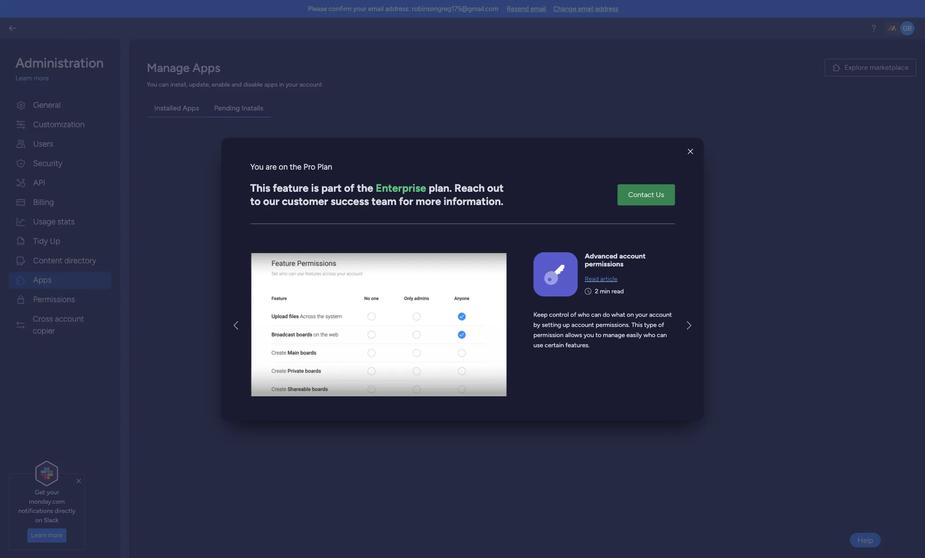 Task type: describe. For each thing, give the bounding box(es) containing it.
reach
[[455, 182, 485, 194]]

apps for manage apps
[[193, 60, 221, 75]]

change
[[554, 5, 577, 13]]

please
[[308, 5, 327, 13]]

customization button
[[9, 116, 112, 133]]

discover
[[451, 241, 478, 250]]

help image
[[870, 24, 879, 33]]

2 min read
[[595, 288, 624, 295]]

by
[[534, 322, 541, 329]]

pending installs link
[[207, 100, 271, 116]]

update,
[[189, 81, 210, 88]]

contact
[[629, 191, 655, 199]]

keep
[[534, 311, 548, 319]]

workflow
[[513, 252, 541, 260]]

your right confirm
[[353, 5, 367, 13]]

yet
[[565, 221, 579, 232]]

advanced account permissions
[[585, 252, 646, 268]]

arrow right new image
[[687, 319, 692, 333]]

api button
[[9, 175, 112, 192]]

please confirm your email address: robinsongreg175@gmail.com
[[308, 5, 499, 13]]

plan. reach out to our customer success team for more information.
[[250, 182, 504, 208]]

information.
[[444, 195, 504, 208]]

tidy up button
[[9, 233, 112, 250]]

0 horizontal spatial can
[[159, 81, 169, 88]]

resend
[[507, 5, 529, 13]]

account up allows
[[572, 322, 594, 329]]

explore for explore marketplace
[[845, 63, 869, 72]]

back to workspace image
[[8, 24, 17, 33]]

you are on the pro plan
[[250, 162, 332, 172]]

success
[[331, 195, 369, 208]]

1 email from the left
[[368, 5, 384, 13]]

0 horizontal spatial this
[[250, 182, 270, 194]]

cross
[[33, 314, 53, 324]]

security
[[33, 159, 62, 168]]

and inside discover powerful apps and integrations to perfectly customize your workflow any way you want.
[[526, 241, 537, 250]]

more inside button
[[48, 532, 63, 539]]

on inside keep control of who can do what on your account by setting up account permissions. this type of permission allows you to manage easily who can use certain features.
[[627, 311, 634, 319]]

min
[[600, 288, 610, 295]]

article
[[601, 275, 618, 283]]

learn more link
[[15, 73, 112, 83]]

you can install, update, enable and disable apps in your account
[[147, 81, 322, 88]]

up
[[563, 322, 570, 329]]

you inside discover powerful apps and integrations to perfectly customize your workflow any way you want.
[[570, 252, 581, 260]]

administration
[[15, 55, 104, 71]]

contact us button
[[618, 185, 675, 206]]

permission
[[534, 332, 564, 339]]

to inside keep control of who can do what on your account by setting up account permissions. this type of permission allows you to manage easily who can use certain features.
[[596, 332, 602, 339]]

account right in
[[300, 81, 322, 88]]

are
[[266, 162, 277, 172]]

your inside get your monday.com notifications directly on slack
[[47, 489, 59, 497]]

installed
[[154, 104, 181, 112]]

account inside advanced account permissions
[[620, 252, 646, 260]]

directory
[[65, 256, 96, 266]]

apps inside button
[[33, 275, 52, 285]]

1 horizontal spatial who
[[644, 332, 656, 339]]

any
[[543, 252, 554, 260]]

account up type
[[650, 311, 672, 319]]

certain
[[545, 342, 564, 350]]

resend email
[[507, 5, 547, 13]]

explore marketplace button
[[825, 59, 917, 77]]

0 vertical spatial the
[[290, 162, 302, 172]]

tab list containing installed apps
[[147, 100, 917, 118]]

part
[[322, 182, 342, 194]]

explore marketplace
[[845, 63, 909, 72]]

content directory
[[33, 256, 96, 266]]

pending
[[214, 104, 240, 112]]

keep control of who can do what on your account by setting up account permissions. this type of permission allows you to manage easily who can use certain features.
[[534, 311, 672, 350]]

way
[[556, 252, 568, 260]]

tidy up
[[33, 237, 60, 246]]

resend email link
[[507, 5, 547, 13]]

usage stats
[[33, 217, 75, 227]]

control
[[549, 311, 569, 319]]

apps button
[[9, 272, 112, 289]]

installed apps
[[154, 104, 199, 112]]

general button
[[9, 97, 112, 114]]

email for change email address
[[578, 5, 594, 13]]

use
[[534, 342, 544, 350]]

cross account copier
[[33, 314, 84, 336]]

users button
[[9, 136, 112, 153]]

no
[[485, 221, 498, 232]]

manage apps
[[147, 60, 221, 75]]

api
[[33, 178, 45, 188]]

apps for installed apps
[[183, 104, 199, 112]]

robinsongreg175@gmail.com
[[412, 5, 499, 13]]

want.
[[583, 252, 600, 260]]

out
[[488, 182, 504, 194]]



Task type: vqa. For each thing, say whether or not it's contained in the screenshot.
items's People
no



Task type: locate. For each thing, give the bounding box(es) containing it.
learn inside the administration learn more
[[15, 74, 32, 82]]

2 horizontal spatial to
[[596, 332, 602, 339]]

this feature is part of the enterprise
[[250, 182, 426, 194]]

you
[[570, 252, 581, 260], [584, 332, 594, 339]]

plan
[[318, 162, 332, 172]]

0 vertical spatial marketplace
[[870, 63, 909, 72]]

explore app marketplace
[[493, 280, 571, 289]]

to left our in the left top of the page
[[250, 195, 261, 208]]

confirm
[[329, 5, 352, 13]]

you down manage
[[147, 81, 157, 88]]

app
[[518, 280, 530, 289]]

powerful
[[480, 241, 507, 250]]

2 vertical spatial more
[[48, 532, 63, 539]]

tab list
[[147, 100, 917, 118]]

us
[[656, 191, 665, 199]]

1 vertical spatial of
[[571, 311, 577, 319]]

0 horizontal spatial the
[[290, 162, 302, 172]]

3 email from the left
[[578, 5, 594, 13]]

directly
[[55, 508, 75, 515]]

get your monday.com notifications directly on slack
[[18, 489, 75, 525]]

learn down slack at the bottom of page
[[31, 532, 47, 539]]

allows
[[565, 332, 583, 339]]

dapulse x slim image
[[76, 478, 81, 486]]

read article link
[[585, 275, 618, 283]]

0 vertical spatial to
[[250, 195, 261, 208]]

1 horizontal spatial the
[[357, 182, 373, 194]]

1 vertical spatial can
[[592, 311, 602, 319]]

more inside the administration learn more
[[34, 74, 49, 82]]

your inside keep control of who can do what on your account by setting up account permissions. this type of permission allows you to manage easily who can use certain features.
[[636, 311, 648, 319]]

0 vertical spatial explore
[[845, 63, 869, 72]]

marketplace down help image
[[870, 63, 909, 72]]

to
[[250, 195, 261, 208], [578, 241, 584, 250], [596, 332, 602, 339]]

apps right "no"
[[500, 221, 522, 232]]

arrow left new image
[[234, 319, 238, 333]]

0 horizontal spatial on
[[35, 517, 42, 525]]

your up type
[[636, 311, 648, 319]]

0 vertical spatial can
[[159, 81, 169, 88]]

help button
[[850, 534, 881, 548]]

1 horizontal spatial you
[[250, 162, 264, 172]]

2 horizontal spatial can
[[657, 332, 667, 339]]

v2 clock thin image
[[585, 287, 592, 297]]

0 vertical spatial apps
[[264, 81, 278, 88]]

apps inside discover powerful apps and integrations to perfectly customize your workflow any way you want.
[[509, 241, 524, 250]]

you left are
[[250, 162, 264, 172]]

0 vertical spatial and
[[232, 81, 242, 88]]

2 vertical spatial apps
[[509, 241, 524, 250]]

and right enable
[[232, 81, 242, 88]]

is
[[311, 182, 319, 194]]

the left pro
[[290, 162, 302, 172]]

0 vertical spatial of
[[344, 182, 355, 194]]

2 vertical spatial apps
[[33, 275, 52, 285]]

content directory button
[[9, 252, 112, 270]]

0 horizontal spatial to
[[250, 195, 261, 208]]

installs
[[242, 104, 264, 112]]

customize
[[464, 252, 496, 260]]

to inside discover powerful apps and integrations to perfectly customize your workflow any way you want.
[[578, 241, 584, 250]]

1 vertical spatial you
[[250, 162, 264, 172]]

account right advanced
[[620, 252, 646, 260]]

address
[[596, 5, 619, 13]]

permissions
[[585, 260, 624, 268]]

who down type
[[644, 332, 656, 339]]

account
[[300, 81, 322, 88], [620, 252, 646, 260], [650, 311, 672, 319], [55, 314, 84, 324], [572, 322, 594, 329]]

apps up update,
[[193, 60, 221, 75]]

account down permissions button
[[55, 314, 84, 324]]

this up our in the left top of the page
[[250, 182, 270, 194]]

enable
[[212, 81, 230, 88]]

1 horizontal spatial can
[[592, 311, 602, 319]]

perfectly
[[585, 241, 612, 250]]

help
[[858, 536, 874, 545]]

0 vertical spatial apps
[[193, 60, 221, 75]]

change email address
[[554, 5, 619, 13]]

discover powerful apps and integrations to perfectly customize your workflow any way you want.
[[451, 241, 612, 260]]

0 vertical spatial who
[[578, 311, 590, 319]]

you inside keep control of who can do what on your account by setting up account permissions. this type of permission allows you to manage easily who can use certain features.
[[584, 332, 594, 339]]

up
[[50, 237, 60, 246]]

explore for explore app marketplace
[[493, 280, 516, 289]]

learn more button
[[27, 529, 67, 543]]

cross account copier button
[[9, 311, 112, 340]]

contact us
[[629, 191, 665, 199]]

address:
[[386, 5, 410, 13]]

team
[[372, 195, 397, 208]]

2 email from the left
[[531, 5, 547, 13]]

learn
[[15, 74, 32, 82], [31, 532, 47, 539]]

0 horizontal spatial email
[[368, 5, 384, 13]]

1 horizontal spatial and
[[526, 241, 537, 250]]

no apps installed yet image
[[494, 149, 569, 210]]

no apps installed yet
[[485, 221, 579, 232]]

1 horizontal spatial email
[[531, 5, 547, 13]]

integrations
[[539, 241, 576, 250]]

can left install,
[[159, 81, 169, 88]]

content
[[33, 256, 63, 266]]

you right way on the top of page
[[570, 252, 581, 260]]

can right easily
[[657, 332, 667, 339]]

read
[[585, 275, 599, 283]]

1 vertical spatial the
[[357, 182, 373, 194]]

install,
[[170, 81, 188, 88]]

explore app marketplace button
[[486, 276, 578, 293]]

1 horizontal spatial on
[[279, 162, 288, 172]]

2 vertical spatial can
[[657, 332, 667, 339]]

to inside plan. reach out to our customer success team for more information.
[[250, 195, 261, 208]]

1 horizontal spatial this
[[632, 322, 643, 329]]

marketplace right app
[[532, 280, 571, 289]]

the up success
[[357, 182, 373, 194]]

greg robinson image
[[901, 21, 915, 35]]

0 vertical spatial more
[[34, 74, 49, 82]]

1 vertical spatial you
[[584, 332, 594, 339]]

customer
[[282, 195, 328, 208]]

who left do
[[578, 311, 590, 319]]

2 horizontal spatial of
[[659, 322, 665, 329]]

what
[[612, 311, 626, 319]]

0 vertical spatial on
[[279, 162, 288, 172]]

1 vertical spatial explore
[[493, 280, 516, 289]]

0 horizontal spatial and
[[232, 81, 242, 88]]

usage
[[33, 217, 55, 227]]

2 horizontal spatial on
[[627, 311, 634, 319]]

1 vertical spatial apps
[[500, 221, 522, 232]]

0 horizontal spatial who
[[578, 311, 590, 319]]

email left address:
[[368, 5, 384, 13]]

learn down administration at the left top of page
[[15, 74, 32, 82]]

0 horizontal spatial you
[[147, 81, 157, 88]]

more down the plan.
[[416, 195, 441, 208]]

your inside discover powerful apps and integrations to perfectly customize your workflow any way you want.
[[498, 252, 511, 260]]

this inside keep control of who can do what on your account by setting up account permissions. this type of permission allows you to manage easily who can use certain features.
[[632, 322, 643, 329]]

apps up workflow
[[509, 241, 524, 250]]

email right resend
[[531, 5, 547, 13]]

apps right installed
[[183, 104, 199, 112]]

1 horizontal spatial to
[[578, 241, 584, 250]]

2 vertical spatial on
[[35, 517, 42, 525]]

of up success
[[344, 182, 355, 194]]

permissions
[[33, 295, 75, 305]]

get
[[35, 489, 45, 497]]

security button
[[9, 155, 112, 172]]

0 horizontal spatial of
[[344, 182, 355, 194]]

slack
[[44, 517, 59, 525]]

more down administration at the left top of page
[[34, 74, 49, 82]]

1 horizontal spatial marketplace
[[870, 63, 909, 72]]

stats
[[57, 217, 75, 227]]

1 vertical spatial to
[[578, 241, 584, 250]]

account inside cross account copier
[[55, 314, 84, 324]]

monday.com
[[29, 499, 65, 506]]

learn more
[[31, 532, 63, 539]]

0 vertical spatial you
[[570, 252, 581, 260]]

1 vertical spatial and
[[526, 241, 537, 250]]

your up monday.com
[[47, 489, 59, 497]]

billing
[[33, 198, 54, 207]]

email right change
[[578, 5, 594, 13]]

permissions.
[[596, 322, 630, 329]]

you for you are on the pro plan
[[250, 162, 264, 172]]

of
[[344, 182, 355, 194], [571, 311, 577, 319], [659, 322, 665, 329]]

plan.
[[429, 182, 452, 194]]

manage
[[603, 332, 625, 339]]

1 vertical spatial apps
[[183, 104, 199, 112]]

1 vertical spatial on
[[627, 311, 634, 319]]

email for resend email
[[531, 5, 547, 13]]

0 vertical spatial this
[[250, 182, 270, 194]]

setting
[[542, 322, 562, 329]]

on
[[279, 162, 288, 172], [627, 311, 634, 319], [35, 517, 42, 525]]

enterprise
[[376, 182, 426, 194]]

2 vertical spatial to
[[596, 332, 602, 339]]

on right what
[[627, 311, 634, 319]]

0 vertical spatial you
[[147, 81, 157, 88]]

1 horizontal spatial of
[[571, 311, 577, 319]]

1 vertical spatial who
[[644, 332, 656, 339]]

1 horizontal spatial you
[[584, 332, 594, 339]]

2
[[595, 288, 599, 295]]

apps left in
[[264, 81, 278, 88]]

on down "notifications" in the left bottom of the page
[[35, 517, 42, 525]]

1 horizontal spatial explore
[[845, 63, 869, 72]]

1 vertical spatial more
[[416, 195, 441, 208]]

0 horizontal spatial marketplace
[[532, 280, 571, 289]]

billing button
[[9, 194, 112, 211]]

0 horizontal spatial explore
[[493, 280, 516, 289]]

more down slack at the bottom of page
[[48, 532, 63, 539]]

1 vertical spatial learn
[[31, 532, 47, 539]]

on inside get your monday.com notifications directly on slack
[[35, 517, 42, 525]]

on right are
[[279, 162, 288, 172]]

who
[[578, 311, 590, 319], [644, 332, 656, 339]]

this up easily
[[632, 322, 643, 329]]

manage
[[147, 60, 190, 75]]

0 vertical spatial learn
[[15, 74, 32, 82]]

2 horizontal spatial email
[[578, 5, 594, 13]]

your right in
[[286, 81, 298, 88]]

advanced
[[585, 252, 618, 260]]

of right control
[[571, 311, 577, 319]]

more inside plan. reach out to our customer success team for more information.
[[416, 195, 441, 208]]

you up features.
[[584, 332, 594, 339]]

close image
[[688, 149, 694, 155]]

can left do
[[592, 311, 602, 319]]

to left manage
[[596, 332, 602, 339]]

copier
[[33, 326, 55, 336]]

1 vertical spatial marketplace
[[532, 280, 571, 289]]

apps down content on the top left of the page
[[33, 275, 52, 285]]

of right type
[[659, 322, 665, 329]]

2 vertical spatial of
[[659, 322, 665, 329]]

type
[[645, 322, 657, 329]]

pending installs
[[214, 104, 264, 112]]

installed apps link
[[147, 100, 206, 116]]

learn inside button
[[31, 532, 47, 539]]

change email address link
[[554, 5, 619, 13]]

and up workflow
[[526, 241, 537, 250]]

features.
[[566, 342, 590, 350]]

tidy
[[33, 237, 48, 246]]

you for you can install, update, enable and disable apps in your account
[[147, 81, 157, 88]]

1 vertical spatial this
[[632, 322, 643, 329]]

0 horizontal spatial you
[[570, 252, 581, 260]]

read
[[612, 288, 624, 295]]

your down powerful
[[498, 252, 511, 260]]

to up want.
[[578, 241, 584, 250]]

email
[[368, 5, 384, 13], [531, 5, 547, 13], [578, 5, 594, 13]]



